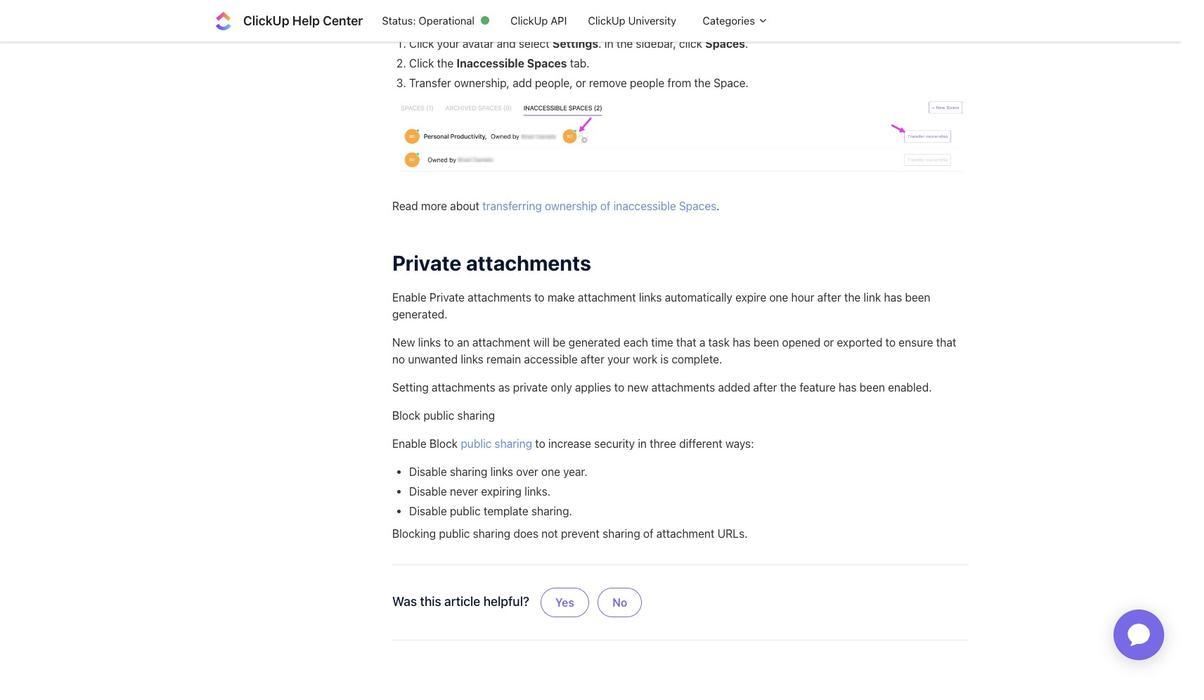 Task type: locate. For each thing, give the bounding box(es) containing it.
clickup up in
[[588, 14, 626, 27]]

1 horizontal spatial has
[[839, 381, 857, 394]]

feature
[[800, 381, 836, 394]]

0 vertical spatial one
[[770, 291, 789, 304]]

attachments down complete.
[[652, 381, 716, 394]]

enable block public sharing to increase security in three different ways:
[[393, 437, 755, 450]]

and
[[497, 38, 516, 50]]

0 vertical spatial or
[[576, 77, 587, 90]]

2 horizontal spatial attachment
[[657, 527, 715, 540]]

1 horizontal spatial been
[[860, 381, 886, 394]]

been
[[906, 291, 931, 304], [754, 336, 780, 349], [860, 381, 886, 394]]

enable down block public sharing
[[393, 437, 427, 450]]

spaces:
[[489, 9, 530, 22]]

prevent
[[561, 527, 600, 540]]

to left ensure
[[886, 336, 896, 349]]

1 vertical spatial enable
[[393, 437, 427, 450]]

has inside new links to an attachment will be generated each time that a task has been opened or exported to ensure that no unwanted links remain accessible after your work is complete.
[[733, 336, 751, 349]]

0 horizontal spatial your
[[437, 38, 460, 50]]

0 horizontal spatial has
[[733, 336, 751, 349]]

1 vertical spatial been
[[754, 336, 780, 349]]

links up expiring
[[491, 465, 514, 478]]

attachments up block public sharing
[[432, 381, 496, 394]]

2 that from the left
[[937, 336, 957, 349]]

1 vertical spatial private
[[513, 381, 548, 394]]

2 vertical spatial has
[[839, 381, 857, 394]]

or down tab. at the top of page
[[576, 77, 587, 90]]

1 horizontal spatial attachment
[[578, 291, 636, 304]]

security
[[595, 437, 635, 450]]

0 vertical spatial has
[[885, 291, 903, 304]]

clickup left help
[[243, 13, 290, 28]]

public
[[424, 409, 455, 422], [461, 437, 492, 450], [450, 505, 481, 517], [439, 527, 470, 540]]

clickup for clickup help center
[[243, 13, 290, 28]]

ensure
[[899, 336, 934, 349]]

enable private attachments to make attachment links automatically expire one hour after the link has been generated.
[[393, 291, 931, 320]]

attachment up remain on the bottom of page
[[473, 336, 531, 349]]

has right 'task'
[[733, 336, 751, 349]]

inaccessible
[[457, 57, 525, 70]]

after
[[818, 291, 842, 304], [581, 353, 605, 366], [754, 381, 778, 394]]

attachment right make
[[578, 291, 636, 304]]

api
[[551, 14, 567, 27]]

your down operational
[[437, 38, 460, 50]]

to inside enable private attachments to make attachment links automatically expire one hour after the link has been generated.
[[535, 291, 545, 304]]

block public sharing
[[393, 409, 495, 422]]

your down each
[[608, 353, 630, 366]]

1 horizontal spatial or
[[824, 336, 835, 349]]

after down generated
[[581, 353, 605, 366]]

2 vertical spatial attachment
[[657, 527, 715, 540]]

one left hour on the right top of the page
[[770, 291, 789, 304]]

after right added
[[754, 381, 778, 394]]

enable inside enable private attachments to make attachment links automatically expire one hour after the link has been generated.
[[393, 291, 427, 304]]

1 disable from the top
[[409, 465, 447, 478]]

attachments down the private attachments
[[468, 291, 532, 304]]

0 horizontal spatial been
[[754, 336, 780, 349]]

one inside disable sharing links over one year. disable never expiring links. disable public template sharing.
[[542, 465, 561, 478]]

block
[[393, 409, 421, 422], [430, 437, 458, 450]]

public inside disable sharing links over one year. disable never expiring links. disable public template sharing.
[[450, 505, 481, 517]]

attachments up make
[[466, 251, 592, 275]]

of
[[601, 200, 611, 213], [644, 527, 654, 540]]

attachment inside enable private attachments to make attachment links automatically expire one hour after the link has been generated.
[[578, 291, 636, 304]]

blocking
[[393, 527, 436, 540]]

to
[[393, 9, 405, 22]]

categories
[[703, 14, 758, 27]]

year.
[[564, 465, 588, 478]]

2 enable from the top
[[393, 437, 427, 450]]

0 horizontal spatial or
[[576, 77, 587, 90]]

click
[[409, 38, 434, 50], [409, 57, 434, 70]]

yes
[[556, 596, 575, 609]]

private
[[393, 251, 462, 275], [430, 291, 465, 304]]

block down block public sharing
[[430, 437, 458, 450]]

manage
[[408, 9, 449, 22]]

or right opened
[[824, 336, 835, 349]]

from
[[668, 77, 692, 90]]

expiring
[[481, 485, 522, 498]]

attachments
[[466, 251, 592, 275], [468, 291, 532, 304], [432, 381, 496, 394], [652, 381, 716, 394]]

blocking public sharing does not prevent sharing of attachment urls.
[[393, 527, 748, 540]]

clickup help help center home page image
[[212, 9, 235, 32]]

transferring ownership of inaccessible spaces link
[[483, 200, 717, 213]]

attachment left 'urls.'
[[657, 527, 715, 540]]

ownership
[[545, 200, 598, 213]]

0 horizontal spatial after
[[581, 353, 605, 366]]

1 that from the left
[[677, 336, 697, 349]]

1 vertical spatial disable
[[409, 485, 447, 498]]

0 vertical spatial disable
[[409, 465, 447, 478]]

0 vertical spatial after
[[818, 291, 842, 304]]

that left 'a'
[[677, 336, 697, 349]]

sharing.
[[532, 505, 573, 517]]

inaccessible
[[614, 200, 677, 213]]

2 vertical spatial spaces
[[679, 200, 717, 213]]

1 vertical spatial one
[[542, 465, 561, 478]]

2 vertical spatial disable
[[409, 505, 447, 517]]

sharing inside disable sharing links over one year. disable never expiring links. disable public template sharing.
[[450, 465, 488, 478]]

2 horizontal spatial clickup
[[588, 14, 626, 27]]

block down setting
[[393, 409, 421, 422]]

enable
[[393, 291, 427, 304], [393, 437, 427, 450]]

public down never
[[450, 505, 481, 517]]

after inside new links to an attachment will be generated each time that a task has been opened or exported to ensure that no unwanted links remain accessible after your work is complete.
[[581, 353, 605, 366]]

unwanted
[[408, 353, 458, 366]]

1 horizontal spatial clickup
[[511, 14, 548, 27]]

.
[[599, 38, 602, 50], [746, 38, 749, 50], [717, 200, 720, 213]]

1 horizontal spatial after
[[754, 381, 778, 394]]

2 horizontal spatial .
[[746, 38, 749, 50]]

0 vertical spatial block
[[393, 409, 421, 422]]

0 horizontal spatial attachment
[[473, 336, 531, 349]]

3 disable from the top
[[409, 505, 447, 517]]

0 vertical spatial been
[[906, 291, 931, 304]]

clickup university link
[[578, 8, 687, 34]]

1 vertical spatial has
[[733, 336, 751, 349]]

2 horizontal spatial been
[[906, 291, 931, 304]]

private right 'as' on the left bottom of the page
[[513, 381, 548, 394]]

1 horizontal spatial your
[[608, 353, 630, 366]]

never
[[450, 485, 479, 498]]

disable up blocking
[[409, 505, 447, 517]]

0 vertical spatial enable
[[393, 291, 427, 304]]

1 vertical spatial spaces
[[527, 57, 567, 70]]

click up transfer
[[409, 57, 434, 70]]

template
[[484, 505, 529, 517]]

to left make
[[535, 291, 545, 304]]

as
[[499, 381, 510, 394]]

has right "feature"
[[839, 381, 857, 394]]

been left opened
[[754, 336, 780, 349]]

0 horizontal spatial block
[[393, 409, 421, 422]]

spaces down categories popup button
[[706, 38, 746, 50]]

sharing
[[458, 409, 495, 422], [495, 437, 533, 450], [450, 465, 488, 478], [473, 527, 511, 540], [603, 527, 641, 540]]

attachment
[[578, 291, 636, 304], [473, 336, 531, 349], [657, 527, 715, 540]]

0 horizontal spatial that
[[677, 336, 697, 349]]

attachment inside new links to an attachment will be generated each time that a task has been opened or exported to ensure that no unwanted links remain accessible after your work is complete.
[[473, 336, 531, 349]]

new
[[393, 336, 415, 349]]

was
[[393, 595, 417, 609]]

1 horizontal spatial private
[[513, 381, 548, 394]]

1 vertical spatial click
[[409, 57, 434, 70]]

0 horizontal spatial private
[[451, 9, 486, 22]]

0 vertical spatial click
[[409, 38, 434, 50]]

spaces up people,
[[527, 57, 567, 70]]

1 vertical spatial private
[[430, 291, 465, 304]]

2 horizontal spatial has
[[885, 291, 903, 304]]

sharing up never
[[450, 465, 488, 478]]

to left the an
[[444, 336, 454, 349]]

setting
[[393, 381, 429, 394]]

or inside click your avatar and select settings . in the sidebar, click spaces . click the inaccessible spaces tab. transfer ownership, add people, or remove people from the space.
[[576, 77, 587, 90]]

no button
[[598, 588, 643, 617]]

1 enable from the top
[[393, 291, 427, 304]]

1 vertical spatial attachment
[[473, 336, 531, 349]]

1 vertical spatial or
[[824, 336, 835, 349]]

of right ownership
[[601, 200, 611, 213]]

the left link
[[845, 291, 861, 304]]

1 click from the top
[[409, 38, 434, 50]]

has right link
[[885, 291, 903, 304]]

remain
[[487, 353, 521, 366]]

1 vertical spatial after
[[581, 353, 605, 366]]

generated.
[[393, 308, 448, 320]]

group
[[538, 577, 645, 629]]

2 vertical spatial after
[[754, 381, 778, 394]]

1 horizontal spatial block
[[430, 437, 458, 450]]

application
[[1098, 593, 1182, 678]]

one right 'over'
[[542, 465, 561, 478]]

private
[[451, 9, 486, 22], [513, 381, 548, 394]]

or
[[576, 77, 587, 90], [824, 336, 835, 349]]

disable down block public sharing
[[409, 465, 447, 478]]

enable up generated.
[[393, 291, 427, 304]]

0 vertical spatial spaces
[[706, 38, 746, 50]]

been inside new links to an attachment will be generated each time that a task has been opened or exported to ensure that no unwanted links remain accessible after your work is complete.
[[754, 336, 780, 349]]

1 horizontal spatial that
[[937, 336, 957, 349]]

click your avatar and select settings . in the sidebar, click spaces . click the inaccessible spaces tab. transfer ownership, add people, or remove people from the space.
[[409, 38, 749, 90]]

1 vertical spatial your
[[608, 353, 630, 366]]

2 horizontal spatial after
[[818, 291, 842, 304]]

private up avatar
[[451, 9, 486, 22]]

0 vertical spatial private
[[451, 9, 486, 22]]

new
[[628, 381, 649, 394]]

been up ensure
[[906, 291, 931, 304]]

0 vertical spatial your
[[437, 38, 460, 50]]

1 vertical spatial of
[[644, 527, 654, 540]]

0 vertical spatial of
[[601, 200, 611, 213]]

added
[[719, 381, 751, 394]]

click down status: operational
[[409, 38, 434, 50]]

0 horizontal spatial one
[[542, 465, 561, 478]]

no
[[613, 596, 628, 609]]

remove
[[590, 77, 627, 90]]

that right ensure
[[937, 336, 957, 349]]

sharing down template
[[473, 527, 511, 540]]

disable
[[409, 465, 447, 478], [409, 485, 447, 498], [409, 505, 447, 517]]

been left enabled. at the bottom right
[[860, 381, 886, 394]]

links inside disable sharing links over one year. disable never expiring links. disable public template sharing.
[[491, 465, 514, 478]]

public right blocking
[[439, 527, 470, 540]]

disable left never
[[409, 485, 447, 498]]

your
[[437, 38, 460, 50], [608, 353, 630, 366]]

clickup up 'select'
[[511, 14, 548, 27]]

after right hour on the right top of the page
[[818, 291, 842, 304]]

or inside new links to an attachment will be generated each time that a task has been opened or exported to ensure that no unwanted links remain accessible after your work is complete.
[[824, 336, 835, 349]]

links up time
[[639, 291, 662, 304]]

2 vertical spatial been
[[860, 381, 886, 394]]

clickup for clickup api
[[511, 14, 548, 27]]

0 horizontal spatial clickup
[[243, 13, 290, 28]]

automatically
[[665, 291, 733, 304]]

transferring
[[483, 200, 542, 213]]

0 vertical spatial attachment
[[578, 291, 636, 304]]

status: operational
[[382, 14, 475, 27]]

will
[[534, 336, 550, 349]]

1 horizontal spatial .
[[717, 200, 720, 213]]

1 horizontal spatial one
[[770, 291, 789, 304]]

spaces right inaccessible
[[679, 200, 717, 213]]

public sharing link
[[461, 437, 533, 450]]

attachments inside enable private attachments to make attachment links automatically expire one hour after the link has been generated.
[[468, 291, 532, 304]]

of right "prevent"
[[644, 527, 654, 540]]

2 click from the top
[[409, 57, 434, 70]]

click
[[680, 38, 703, 50]]

time
[[652, 336, 674, 349]]

to
[[535, 291, 545, 304], [444, 336, 454, 349], [886, 336, 896, 349], [615, 381, 625, 394], [536, 437, 546, 450]]

sharing up 'over'
[[495, 437, 533, 450]]

clickup api link
[[500, 8, 578, 34]]



Task type: describe. For each thing, give the bounding box(es) containing it.
public down block public sharing
[[461, 437, 492, 450]]

this
[[420, 595, 442, 609]]

the inside enable private attachments to make attachment links automatically expire one hour after the link has been generated.
[[845, 291, 861, 304]]

links inside enable private attachments to make attachment links automatically expire one hour after the link has been generated.
[[639, 291, 662, 304]]

exported
[[838, 336, 883, 349]]

to left increase
[[536, 437, 546, 450]]

to left new
[[615, 381, 625, 394]]

0 horizontal spatial of
[[601, 200, 611, 213]]

work
[[633, 353, 658, 366]]

an
[[457, 336, 470, 349]]

be
[[553, 336, 566, 349]]

link
[[864, 291, 882, 304]]

your inside new links to an attachment will be generated each time that a task has been opened or exported to ensure that no unwanted links remain accessible after your work is complete.
[[608, 353, 630, 366]]

been inside enable private attachments to make attachment links automatically expire one hour after the link has been generated.
[[906, 291, 931, 304]]

no
[[393, 353, 405, 366]]

ownership,
[[454, 77, 510, 90]]

new links to an attachment will be generated each time that a task has been opened or exported to ensure that no unwanted links remain accessible after your work is complete.
[[393, 336, 957, 366]]

select
[[519, 38, 550, 50]]

university
[[629, 14, 677, 27]]

has for enabled.
[[839, 381, 857, 394]]

applies
[[575, 381, 612, 394]]

read
[[393, 200, 418, 213]]

the right from
[[695, 77, 711, 90]]

in
[[605, 38, 614, 50]]

the up transfer
[[437, 57, 454, 70]]

status:
[[382, 14, 416, 27]]

2 disable from the top
[[409, 485, 447, 498]]

clickup for clickup university
[[588, 14, 626, 27]]

enabled.
[[889, 381, 933, 394]]

the right in
[[617, 38, 633, 50]]

task
[[709, 336, 730, 349]]

expire
[[736, 291, 767, 304]]

people,
[[535, 77, 573, 90]]

0 vertical spatial private
[[393, 251, 462, 275]]

read more about transferring ownership of inaccessible spaces .
[[393, 200, 720, 213]]

avatar
[[463, 38, 494, 50]]

operational
[[419, 14, 475, 27]]

1 vertical spatial block
[[430, 437, 458, 450]]

helpful?
[[484, 595, 530, 609]]

categories button
[[687, 8, 774, 34]]

sharing up public sharing link
[[458, 409, 495, 422]]

enable for enable private attachments to make attachment links automatically expire one hour after the link has been generated.
[[393, 291, 427, 304]]

links up unwanted
[[418, 336, 441, 349]]

sidebar,
[[636, 38, 677, 50]]

tab.
[[570, 57, 590, 70]]

a
[[700, 336, 706, 349]]

been for opened
[[754, 336, 780, 349]]

hour
[[792, 291, 815, 304]]

three
[[650, 437, 677, 450]]

not
[[542, 527, 558, 540]]

about
[[450, 200, 480, 213]]

people
[[630, 77, 665, 90]]

setting attachments as private only applies to new attachments added after the feature has been enabled.
[[393, 381, 933, 394]]

the left "feature"
[[781, 381, 797, 394]]

links.
[[525, 485, 551, 498]]

0 horizontal spatial .
[[599, 38, 602, 50]]

does
[[514, 527, 539, 540]]

clickup api
[[511, 14, 567, 27]]

settings
[[553, 38, 599, 50]]

clickup help center
[[243, 13, 363, 28]]

has for opened
[[733, 336, 751, 349]]

center
[[323, 13, 363, 28]]

screenshot of the inaccessible spaces page with options to transfer ownership, add users, or remove users. image
[[393, 97, 969, 187]]

yes button
[[541, 588, 590, 617]]

only
[[551, 381, 572, 394]]

increase
[[549, 437, 592, 450]]

sharing right "prevent"
[[603, 527, 641, 540]]

complete.
[[672, 353, 723, 366]]

been for enabled.
[[860, 381, 886, 394]]

over
[[517, 465, 539, 478]]

1 horizontal spatial of
[[644, 527, 654, 540]]

one inside enable private attachments to make attachment links automatically expire one hour after the link has been generated.
[[770, 291, 789, 304]]

each
[[624, 336, 649, 349]]

your inside click your avatar and select settings . in the sidebar, click spaces . click the inaccessible spaces tab. transfer ownership, add people, or remove people from the space.
[[437, 38, 460, 50]]

transfer
[[409, 77, 452, 90]]

enable for enable block public sharing to increase security in three different ways:
[[393, 437, 427, 450]]

private inside enable private attachments to make attachment links automatically expire one hour after the link has been generated.
[[430, 291, 465, 304]]

more
[[421, 200, 448, 213]]

clickup university
[[588, 14, 677, 27]]

opened
[[783, 336, 821, 349]]

was this article helpful?
[[393, 595, 530, 609]]

make
[[548, 291, 575, 304]]

in
[[638, 437, 647, 450]]

help
[[293, 13, 320, 28]]

to manage private spaces:
[[393, 9, 530, 22]]

disable sharing links over one year. disable never expiring links. disable public template sharing.
[[409, 465, 588, 517]]

accessible
[[524, 353, 578, 366]]

space.
[[714, 77, 749, 90]]

ways:
[[726, 437, 755, 450]]

after inside enable private attachments to make attachment links automatically expire one hour after the link has been generated.
[[818, 291, 842, 304]]

add
[[513, 77, 532, 90]]

article
[[445, 595, 481, 609]]

urls.
[[718, 527, 748, 540]]

group containing yes
[[538, 577, 645, 629]]

links down the an
[[461, 353, 484, 366]]

generated
[[569, 336, 621, 349]]

has inside enable private attachments to make attachment links automatically expire one hour after the link has been generated.
[[885, 291, 903, 304]]

public down setting
[[424, 409, 455, 422]]



Task type: vqa. For each thing, say whether or not it's contained in the screenshot.
Create
no



